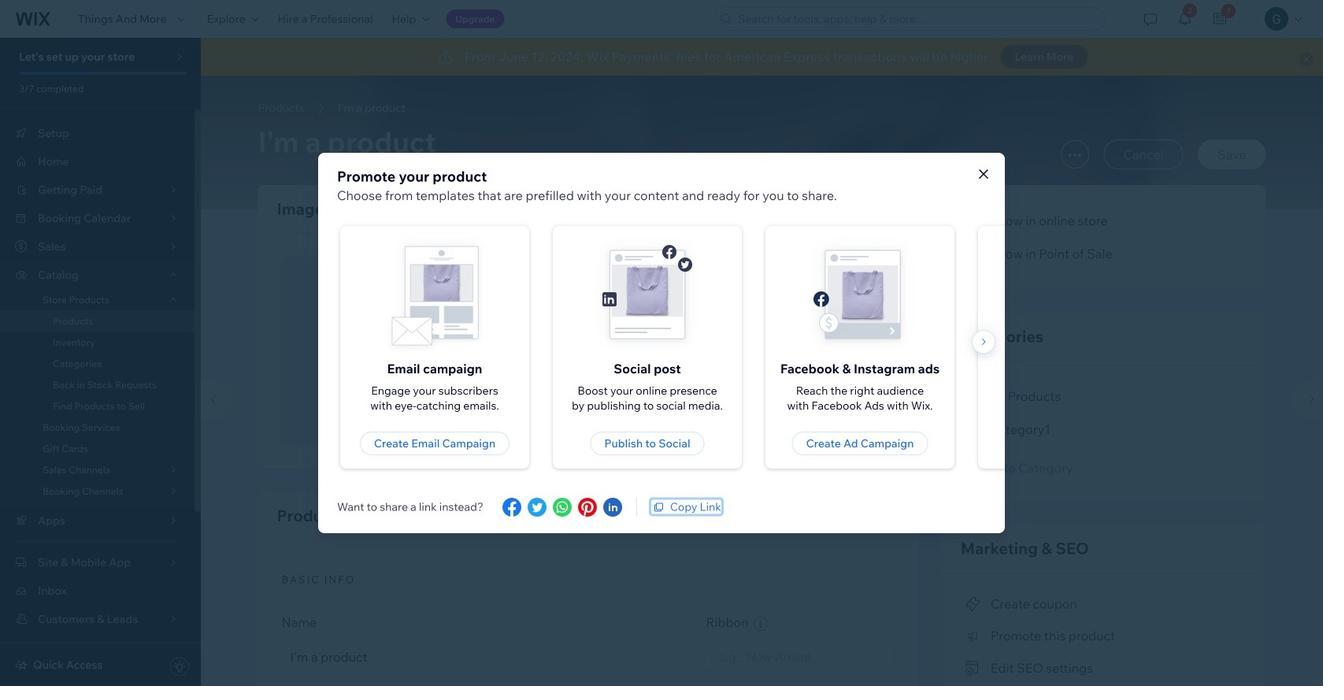 Task type: vqa. For each thing, say whether or not it's contained in the screenshot.
and for them.
no



Task type: describe. For each thing, give the bounding box(es) containing it.
Select box search field
[[719, 644, 883, 671]]

promote coupon image
[[966, 597, 982, 611]]



Task type: locate. For each thing, give the bounding box(es) containing it.
seo settings image
[[966, 662, 982, 676]]

list
[[318, 220, 1190, 475]]

Search for tools, apps, help & more... field
[[734, 8, 1101, 30]]

alert
[[201, 38, 1324, 76]]

sidebar element
[[0, 35, 201, 686]]

promote image
[[966, 629, 982, 643]]

Add a product name text field
[[282, 643, 683, 671]]

form
[[193, 76, 1324, 686]]



